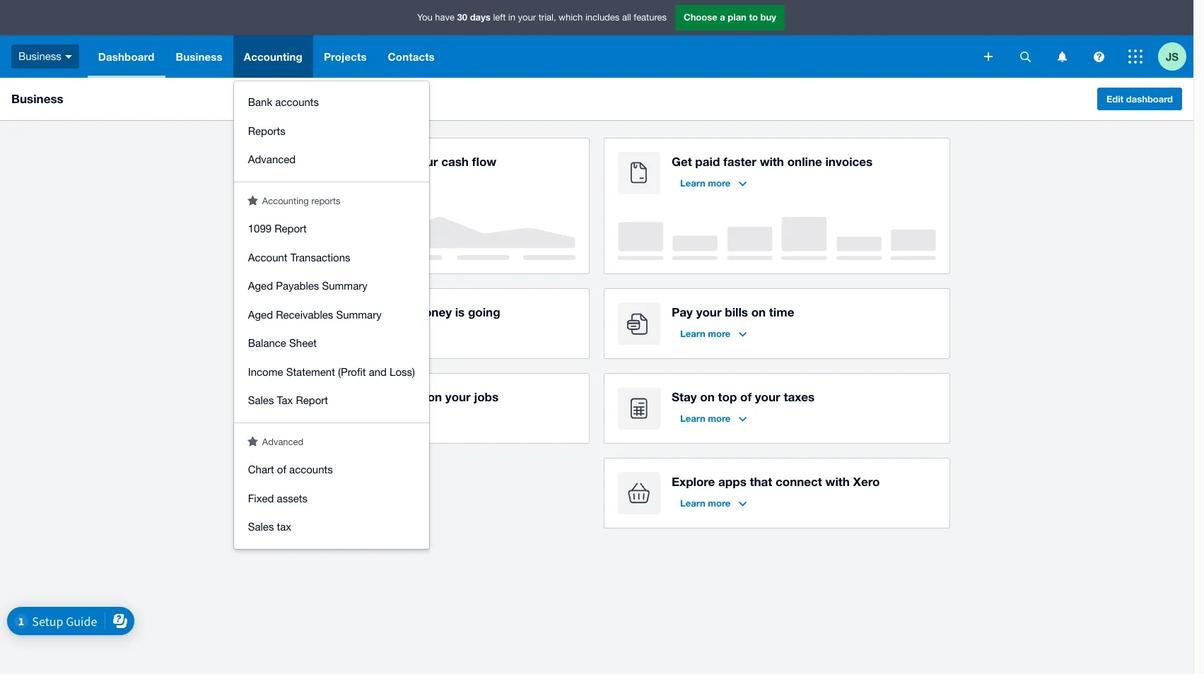 Task type: locate. For each thing, give the bounding box(es) containing it.
account
[[248, 251, 287, 263]]

faster
[[723, 154, 756, 169]]

2 get from the left
[[672, 154, 692, 169]]

income
[[248, 366, 283, 378]]

get for get paid faster with online invoices
[[672, 154, 692, 169]]

of right chart
[[277, 464, 286, 476]]

dashboard
[[1126, 93, 1173, 105]]

summary down aged payables summary link
[[336, 309, 382, 321]]

2 horizontal spatial svg image
[[1128, 49, 1143, 64]]

to
[[749, 11, 758, 23]]

1 track from the top
[[311, 305, 343, 320]]

advanced
[[248, 153, 296, 165], [262, 437, 303, 447]]

navigation containing dashboard
[[88, 35, 974, 549]]

learn more button down where
[[311, 322, 395, 345]]

1 horizontal spatial on
[[700, 390, 715, 404]]

chart of accounts
[[248, 464, 333, 476]]

learn more down paid
[[680, 177, 731, 189]]

your
[[518, 12, 536, 23], [413, 154, 438, 169], [385, 305, 410, 320], [696, 305, 722, 320], [445, 390, 471, 404], [755, 390, 780, 404]]

trial,
[[539, 12, 556, 23]]

get paid faster with online invoices
[[672, 154, 873, 169]]

buy
[[760, 11, 776, 23]]

and left cost
[[374, 390, 396, 404]]

0 vertical spatial advanced
[[248, 153, 296, 165]]

add-ons icon image
[[618, 472, 660, 515]]

1 horizontal spatial get
[[672, 154, 692, 169]]

jobs
[[474, 390, 499, 404]]

learn up reports at the top left
[[320, 177, 345, 189]]

learn down paid
[[680, 177, 705, 189]]

1 vertical spatial advanced
[[262, 437, 303, 447]]

learn more button for paid
[[672, 172, 755, 194]]

accounts
[[275, 96, 319, 108], [289, 464, 333, 476]]

1 horizontal spatial of
[[740, 390, 752, 404]]

more down paid
[[708, 177, 731, 189]]

get down reports link
[[311, 154, 331, 169]]

flow
[[472, 154, 496, 169]]

accounting for accounting
[[244, 50, 303, 63]]

time right bills
[[769, 305, 794, 320]]

summary
[[322, 280, 367, 292], [336, 309, 382, 321]]

1 aged from the top
[[248, 280, 273, 292]]

report
[[275, 223, 307, 235], [296, 395, 328, 407]]

of inside advanced group
[[277, 464, 286, 476]]

group containing bank accounts
[[234, 81, 429, 181]]

tax
[[277, 521, 291, 533]]

edit
[[1106, 93, 1124, 105]]

learn more button down apps on the right
[[672, 492, 755, 515]]

balance
[[248, 337, 286, 349]]

on right bills
[[751, 305, 766, 320]]

0 vertical spatial sales
[[248, 395, 274, 407]]

learn more down visibility in the top left of the page
[[320, 177, 370, 189]]

report right tax
[[296, 395, 328, 407]]

xero
[[853, 474, 880, 489]]

0 horizontal spatial with
[[760, 154, 784, 169]]

banking preview line graph image
[[257, 217, 576, 260]]

with right faster
[[760, 154, 784, 169]]

1 vertical spatial report
[[296, 395, 328, 407]]

0 vertical spatial of
[[740, 390, 752, 404]]

0 vertical spatial aged
[[248, 280, 273, 292]]

navigation
[[88, 35, 974, 549]]

reports link
[[234, 117, 429, 146]]

learn more for where
[[320, 328, 370, 339]]

reports
[[248, 125, 285, 137]]

learn more for paid
[[680, 177, 731, 189]]

learn down the 'pay' at the top of page
[[680, 328, 705, 339]]

learn more button down '(profit'
[[311, 407, 395, 430]]

0 vertical spatial summary
[[322, 280, 367, 292]]

learn down the income statement (profit and loss) link
[[320, 413, 345, 424]]

track for track time and cost on your jobs
[[311, 390, 343, 404]]

contacts
[[388, 50, 435, 63]]

1 vertical spatial summary
[[336, 309, 382, 321]]

more down visibility in the top left of the page
[[347, 177, 370, 189]]

learn down stay
[[680, 413, 705, 424]]

learn down aged receivables summary
[[320, 328, 345, 339]]

advanced group
[[234, 449, 429, 549]]

summary down account transactions link
[[322, 280, 367, 292]]

2 sales from the top
[[248, 521, 274, 533]]

on left top
[[700, 390, 715, 404]]

1 vertical spatial accounts
[[289, 464, 333, 476]]

0 horizontal spatial of
[[277, 464, 286, 476]]

1 vertical spatial accounting
[[262, 195, 309, 206]]

track where your money is going
[[311, 305, 500, 320]]

accounts right bank
[[275, 96, 319, 108]]

favourites image up chart
[[247, 436, 258, 446]]

explore
[[672, 474, 715, 489]]

learn more for visibility
[[320, 177, 370, 189]]

list box
[[234, 81, 429, 549]]

1 favourites image from the top
[[247, 195, 258, 205]]

aged
[[248, 280, 273, 292], [248, 309, 273, 321]]

0 horizontal spatial get
[[311, 154, 331, 169]]

learn more button down pay your bills on time
[[672, 322, 755, 345]]

more down '(profit'
[[347, 413, 370, 424]]

contacts button
[[377, 35, 445, 78]]

a
[[720, 11, 725, 23]]

your left jobs
[[445, 390, 471, 404]]

learn more down the 'pay' at the top of page
[[680, 328, 731, 339]]

aged up the balance
[[248, 309, 273, 321]]

and
[[369, 366, 387, 378], [374, 390, 396, 404]]

more for paid
[[708, 177, 731, 189]]

0 vertical spatial accounting
[[244, 50, 303, 63]]

track down aged payables summary link
[[311, 305, 343, 320]]

learn more button down visibility in the top left of the page
[[311, 172, 395, 194]]

sales inside reports group
[[248, 395, 274, 407]]

invoices
[[825, 154, 873, 169]]

with left xero
[[825, 474, 850, 489]]

navigation inside banner
[[88, 35, 974, 549]]

cost
[[399, 390, 424, 404]]

1 vertical spatial with
[[825, 474, 850, 489]]

bank
[[248, 96, 272, 108]]

have
[[435, 12, 455, 23]]

1 vertical spatial favourites image
[[247, 436, 258, 446]]

and left loss)
[[369, 366, 387, 378]]

1099 report
[[248, 223, 307, 235]]

sales inside advanced group
[[248, 521, 274, 533]]

sales tax report link
[[234, 387, 429, 415]]

banner
[[0, 0, 1193, 549]]

accounting inside popup button
[[244, 50, 303, 63]]

accounting down banking icon
[[262, 195, 309, 206]]

sales left tax
[[248, 395, 274, 407]]

in
[[508, 12, 515, 23]]

accounting up bank accounts
[[244, 50, 303, 63]]

learn more down '(profit'
[[320, 413, 370, 424]]

track for track where your money is going
[[311, 305, 343, 320]]

learn more button down top
[[672, 407, 755, 430]]

learn more down where
[[320, 328, 370, 339]]

track money icon image
[[257, 303, 300, 345]]

business inside popup button
[[18, 50, 61, 62]]

plan
[[728, 11, 746, 23]]

advanced up chart of accounts
[[262, 437, 303, 447]]

1 vertical spatial sales
[[248, 521, 274, 533]]

going
[[468, 305, 500, 320]]

2 favourites image from the top
[[247, 436, 258, 446]]

learn
[[320, 177, 345, 189], [680, 177, 705, 189], [320, 328, 345, 339], [680, 328, 705, 339], [320, 413, 345, 424], [680, 413, 705, 424], [680, 498, 705, 509]]

0 vertical spatial and
[[369, 366, 387, 378]]

pay
[[672, 305, 693, 320]]

sales
[[248, 395, 274, 407], [248, 521, 274, 533]]

edit dashboard button
[[1097, 88, 1182, 110]]

chart of accounts link
[[234, 456, 429, 485]]

reports group
[[234, 208, 429, 422]]

your right in
[[518, 12, 536, 23]]

learn more button for visibility
[[311, 172, 395, 194]]

learn for where
[[320, 328, 345, 339]]

learn more
[[320, 177, 370, 189], [680, 177, 731, 189], [320, 328, 370, 339], [680, 328, 731, 339], [320, 413, 370, 424], [680, 413, 731, 424], [680, 498, 731, 509]]

1 vertical spatial aged
[[248, 309, 273, 321]]

favourites image
[[247, 195, 258, 205], [247, 436, 258, 446]]

of
[[740, 390, 752, 404], [277, 464, 286, 476]]

0 vertical spatial report
[[275, 223, 307, 235]]

2 aged from the top
[[248, 309, 273, 321]]

learn for time
[[320, 413, 345, 424]]

0 vertical spatial track
[[311, 305, 343, 320]]

favourites image up the 1099 at the top of the page
[[247, 195, 258, 205]]

(profit
[[338, 366, 366, 378]]

aged down "account"
[[248, 280, 273, 292]]

which
[[559, 12, 583, 23]]

0 horizontal spatial svg image
[[65, 55, 72, 59]]

business button
[[165, 35, 233, 78]]

2 horizontal spatial on
[[751, 305, 766, 320]]

accounting button
[[233, 35, 313, 78]]

receivables
[[276, 309, 333, 321]]

business
[[18, 50, 61, 62], [176, 50, 223, 63], [11, 91, 63, 106]]

1 horizontal spatial time
[[769, 305, 794, 320]]

more
[[347, 177, 370, 189], [708, 177, 731, 189], [347, 328, 370, 339], [708, 328, 731, 339], [347, 413, 370, 424], [708, 413, 731, 424], [708, 498, 731, 509]]

includes
[[585, 12, 620, 23]]

more down where
[[347, 328, 370, 339]]

track down the income statement (profit and loss) link
[[311, 390, 343, 404]]

of right top
[[740, 390, 752, 404]]

more down pay your bills on time
[[708, 328, 731, 339]]

report up the account transactions
[[275, 223, 307, 235]]

2 horizontal spatial svg image
[[1057, 51, 1067, 62]]

sales tax report
[[248, 395, 328, 407]]

2 track from the top
[[311, 390, 343, 404]]

1 vertical spatial time
[[346, 390, 371, 404]]

projects
[[324, 50, 367, 63]]

money
[[413, 305, 452, 320]]

time
[[769, 305, 794, 320], [346, 390, 371, 404]]

balance sheet link
[[234, 329, 429, 358]]

1 vertical spatial track
[[311, 390, 343, 404]]

stay
[[672, 390, 697, 404]]

1 sales from the top
[[248, 395, 274, 407]]

with
[[760, 154, 784, 169], [825, 474, 850, 489]]

0 vertical spatial favourites image
[[247, 195, 258, 205]]

assets
[[277, 492, 307, 504]]

accounts up assets
[[289, 464, 333, 476]]

taxes
[[784, 390, 815, 404]]

get left paid
[[672, 154, 692, 169]]

on right cost
[[427, 390, 442, 404]]

learn more down explore
[[680, 498, 731, 509]]

1 get from the left
[[311, 154, 331, 169]]

explore apps that connect with xero
[[672, 474, 880, 489]]

more down apps on the right
[[708, 498, 731, 509]]

0 vertical spatial time
[[769, 305, 794, 320]]

learn down explore
[[680, 498, 705, 509]]

bills
[[725, 305, 748, 320]]

time down '(profit'
[[346, 390, 371, 404]]

learn more button for your
[[672, 322, 755, 345]]

sales left tax at the bottom
[[248, 521, 274, 533]]

chart
[[248, 464, 274, 476]]

svg image
[[1128, 49, 1143, 64], [1020, 51, 1030, 62], [1093, 51, 1104, 62]]

accounting
[[244, 50, 303, 63], [262, 195, 309, 206]]

advanced down reports
[[248, 153, 296, 165]]

your right the 'pay' at the top of page
[[696, 305, 722, 320]]

more for on
[[708, 413, 731, 424]]

learn more down stay
[[680, 413, 731, 424]]

invoices preview bar graph image
[[618, 217, 936, 260]]

your left "taxes" in the bottom of the page
[[755, 390, 780, 404]]

svg image
[[1057, 51, 1067, 62], [984, 52, 993, 61], [65, 55, 72, 59]]

income statement (profit and loss) link
[[234, 358, 429, 387]]

group
[[234, 81, 429, 181]]

learn more for apps
[[680, 498, 731, 509]]

visibility
[[335, 154, 381, 169]]

accounting inside list box
[[262, 195, 309, 206]]

summary for aged payables summary
[[322, 280, 367, 292]]

learn more button down paid
[[672, 172, 755, 194]]

1 vertical spatial of
[[277, 464, 286, 476]]

more down top
[[708, 413, 731, 424]]

learn more button for time
[[311, 407, 395, 430]]

favourites image for accounting reports
[[247, 195, 258, 205]]



Task type: describe. For each thing, give the bounding box(es) containing it.
aged payables summary
[[248, 280, 367, 292]]

dashboard
[[98, 50, 155, 63]]

days
[[470, 11, 491, 23]]

bills icon image
[[618, 303, 660, 345]]

income statement (profit and loss)
[[248, 366, 415, 378]]

bank accounts link
[[234, 88, 429, 117]]

get visibility over your cash flow
[[311, 154, 496, 169]]

reports
[[311, 195, 340, 206]]

30
[[457, 11, 467, 23]]

all
[[622, 12, 631, 23]]

aged for aged payables summary
[[248, 280, 273, 292]]

balance sheet
[[248, 337, 317, 349]]

pay your bills on time
[[672, 305, 794, 320]]

1 horizontal spatial svg image
[[1093, 51, 1104, 62]]

projects button
[[313, 35, 377, 78]]

account transactions link
[[234, 244, 429, 272]]

learn more for time
[[320, 413, 370, 424]]

0 horizontal spatial on
[[427, 390, 442, 404]]

where
[[346, 305, 381, 320]]

accounting for accounting reports
[[262, 195, 309, 206]]

more for time
[[347, 413, 370, 424]]

sales tax link
[[234, 513, 429, 542]]

0 horizontal spatial time
[[346, 390, 371, 404]]

dashboard link
[[88, 35, 165, 78]]

1 horizontal spatial with
[[825, 474, 850, 489]]

learn more for on
[[680, 413, 731, 424]]

aged payables summary link
[[234, 272, 429, 301]]

is
[[455, 305, 465, 320]]

more for visibility
[[347, 177, 370, 189]]

you have 30 days left in your trial, which includes all features
[[417, 11, 667, 23]]

sheet
[[289, 337, 317, 349]]

business inside dropdown button
[[176, 50, 223, 63]]

invoices icon image
[[618, 152, 660, 194]]

fixed assets link
[[234, 485, 429, 513]]

1 vertical spatial and
[[374, 390, 396, 404]]

more for where
[[347, 328, 370, 339]]

your right over
[[413, 154, 438, 169]]

stay on top of your taxes
[[672, 390, 815, 404]]

fixed assets
[[248, 492, 307, 504]]

left
[[493, 12, 506, 23]]

you
[[417, 12, 432, 23]]

tax
[[277, 395, 293, 407]]

learn for visibility
[[320, 177, 345, 189]]

banking icon image
[[257, 152, 300, 194]]

svg image inside business popup button
[[65, 55, 72, 59]]

business button
[[0, 35, 88, 78]]

accounting reports
[[262, 195, 340, 206]]

account transactions
[[248, 251, 350, 263]]

paid
[[695, 154, 720, 169]]

learn more button for where
[[311, 322, 395, 345]]

and inside reports group
[[369, 366, 387, 378]]

choose
[[684, 11, 717, 23]]

accounts inside advanced group
[[289, 464, 333, 476]]

sales for sales tax
[[248, 521, 274, 533]]

1099 report link
[[234, 215, 429, 244]]

0 vertical spatial accounts
[[275, 96, 319, 108]]

aged for aged receivables summary
[[248, 309, 273, 321]]

0 vertical spatial with
[[760, 154, 784, 169]]

0 horizontal spatial svg image
[[1020, 51, 1030, 62]]

payables
[[276, 280, 319, 292]]

features
[[634, 12, 667, 23]]

learn more button for on
[[672, 407, 755, 430]]

apps
[[718, 474, 746, 489]]

aged receivables summary link
[[234, 301, 429, 329]]

statement
[[286, 366, 335, 378]]

edit dashboard
[[1106, 93, 1173, 105]]

transactions
[[290, 251, 350, 263]]

more for your
[[708, 328, 731, 339]]

aged receivables summary
[[248, 309, 382, 321]]

learn more for your
[[680, 328, 731, 339]]

learn for apps
[[680, 498, 705, 509]]

projects icon image
[[257, 387, 300, 430]]

taxes icon image
[[618, 387, 660, 430]]

sales tax
[[248, 521, 291, 533]]

online
[[787, 154, 822, 169]]

fixed
[[248, 492, 274, 504]]

more for apps
[[708, 498, 731, 509]]

your right where
[[385, 305, 410, 320]]

banner containing js
[[0, 0, 1193, 549]]

track time and cost on your jobs
[[311, 390, 499, 404]]

learn for paid
[[680, 177, 705, 189]]

advanced link
[[234, 146, 429, 174]]

your inside the 'you have 30 days left in your trial, which includes all features'
[[518, 12, 536, 23]]

bank accounts
[[248, 96, 319, 108]]

learn more button for apps
[[672, 492, 755, 515]]

connect
[[776, 474, 822, 489]]

summary for aged receivables summary
[[336, 309, 382, 321]]

over
[[384, 154, 409, 169]]

cash
[[441, 154, 469, 169]]

1 horizontal spatial svg image
[[984, 52, 993, 61]]

list box containing bank accounts
[[234, 81, 429, 549]]

favourites image for advanced
[[247, 436, 258, 446]]

learn for on
[[680, 413, 705, 424]]

get for get visibility over your cash flow
[[311, 154, 331, 169]]

learn for your
[[680, 328, 705, 339]]

js button
[[1158, 35, 1193, 78]]

choose a plan to buy
[[684, 11, 776, 23]]

top
[[718, 390, 737, 404]]

loss)
[[390, 366, 415, 378]]

sales for sales tax report
[[248, 395, 274, 407]]

1099
[[248, 223, 272, 235]]

that
[[750, 474, 772, 489]]

js
[[1166, 50, 1179, 63]]



Task type: vqa. For each thing, say whether or not it's contained in the screenshot.
Close button inside merge transaction history dialog
no



